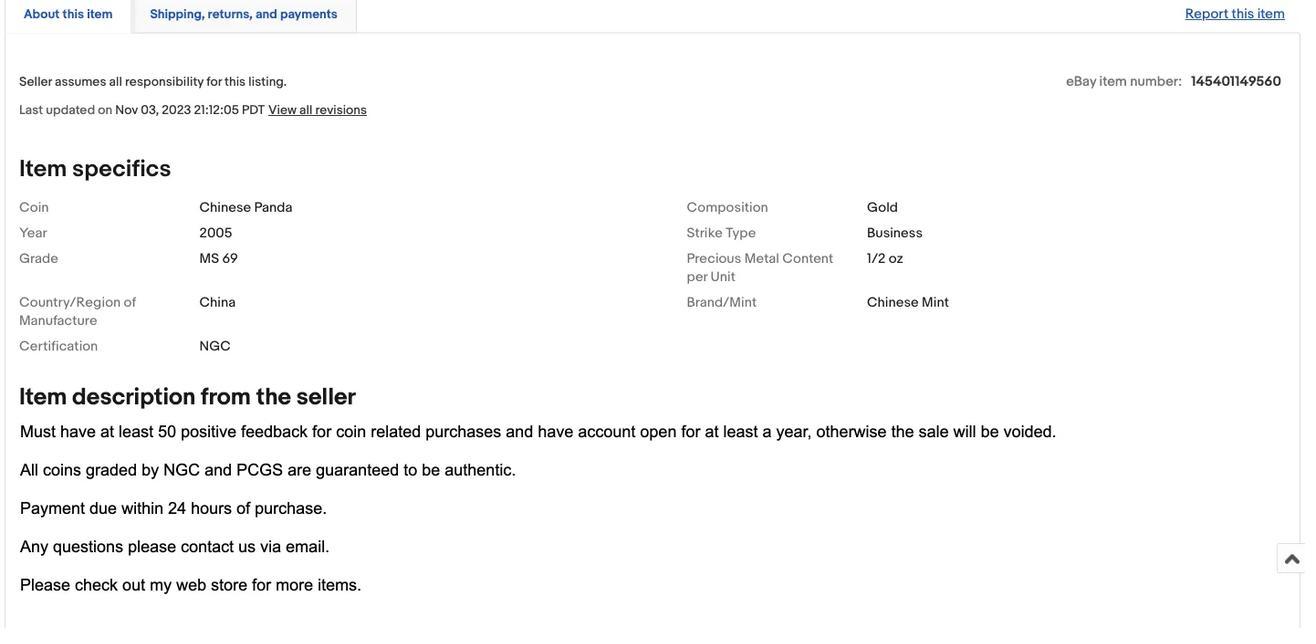 Task type: describe. For each thing, give the bounding box(es) containing it.
2023
[[162, 103, 191, 118]]

1 horizontal spatial this
[[225, 74, 246, 90]]

last updated on nov 03, 2023 21:12:05 pdt view all revisions
[[19, 103, 367, 118]]

about this item button
[[24, 6, 113, 23]]

about
[[24, 7, 60, 22]]

pdt
[[242, 103, 265, 118]]

composition
[[687, 199, 769, 216]]

precious
[[687, 251, 742, 267]]

1/2 oz
[[867, 251, 904, 267]]

item description from the seller
[[19, 383, 356, 412]]

chinese mint
[[867, 294, 949, 311]]

manufacture
[[19, 313, 97, 329]]

on
[[98, 103, 112, 118]]

tab list containing about this item
[[5, 0, 1301, 33]]

returns,
[[208, 7, 253, 22]]

oz
[[889, 251, 904, 267]]

chinese for chinese mint
[[867, 294, 919, 311]]

report this item link
[[1177, 0, 1295, 32]]

ebay
[[1067, 73, 1097, 90]]

1 horizontal spatial all
[[300, 103, 313, 118]]

and
[[256, 7, 277, 22]]

assumes
[[55, 74, 106, 90]]

this for report
[[1232, 6, 1255, 22]]

21:12:05
[[194, 103, 239, 118]]

unit
[[711, 269, 736, 285]]

number:
[[1131, 73, 1183, 90]]

item for about this item
[[87, 7, 113, 22]]

coin
[[19, 199, 49, 216]]

view
[[269, 103, 297, 118]]

updated
[[46, 103, 95, 118]]

seller assumes all responsibility for this listing.
[[19, 74, 287, 90]]

description
[[72, 383, 196, 412]]

item for report this item
[[1258, 6, 1286, 22]]

listing.
[[249, 74, 287, 90]]

03,
[[141, 103, 159, 118]]

for
[[207, 74, 222, 90]]

china
[[200, 294, 236, 311]]

revisions
[[316, 103, 367, 118]]

about this item
[[24, 7, 113, 22]]

of
[[124, 294, 136, 311]]

nov
[[115, 103, 138, 118]]

seller
[[19, 74, 52, 90]]

2005
[[200, 225, 232, 241]]

strike type
[[687, 225, 756, 241]]

year
[[19, 225, 47, 241]]

specifics
[[72, 155, 171, 183]]

ngc
[[200, 338, 231, 355]]

145401149560
[[1192, 73, 1282, 90]]



Task type: locate. For each thing, give the bounding box(es) containing it.
0 horizontal spatial this
[[63, 7, 84, 22]]

0 horizontal spatial chinese
[[200, 199, 251, 216]]

ms
[[200, 251, 219, 267]]

item up 'coin'
[[19, 155, 67, 183]]

view all revisions link
[[265, 102, 367, 118]]

shipping, returns, and payments button
[[150, 6, 338, 23]]

2 horizontal spatial item
[[1258, 6, 1286, 22]]

item
[[19, 155, 67, 183], [19, 383, 67, 412]]

report this item
[[1186, 6, 1286, 22]]

2 item from the top
[[19, 383, 67, 412]]

item specifics
[[19, 155, 171, 183]]

0 horizontal spatial all
[[109, 74, 122, 90]]

this
[[1232, 6, 1255, 22], [63, 7, 84, 22], [225, 74, 246, 90]]

item right about
[[87, 7, 113, 22]]

from
[[201, 383, 251, 412]]

chinese up 2005
[[200, 199, 251, 216]]

item right report at the top of the page
[[1258, 6, 1286, 22]]

strike
[[687, 225, 723, 241]]

item for item description from the seller
[[19, 383, 67, 412]]

chinese panda
[[200, 199, 293, 216]]

ebay item number: 145401149560
[[1067, 73, 1282, 90]]

content
[[783, 251, 834, 267]]

all up on at the top left of the page
[[109, 74, 122, 90]]

the
[[256, 383, 291, 412]]

this inside report this item link
[[1232, 6, 1255, 22]]

chinese
[[200, 199, 251, 216], [867, 294, 919, 311]]

1 vertical spatial chinese
[[867, 294, 919, 311]]

1 horizontal spatial chinese
[[867, 294, 919, 311]]

1/2
[[867, 251, 886, 267]]

1 horizontal spatial item
[[1100, 73, 1127, 90]]

responsibility
[[125, 74, 204, 90]]

item
[[1258, 6, 1286, 22], [87, 7, 113, 22], [1100, 73, 1127, 90]]

payments
[[280, 7, 338, 22]]

country/region of manufacture
[[19, 294, 136, 329]]

grade
[[19, 251, 58, 267]]

0 vertical spatial chinese
[[200, 199, 251, 216]]

all right view at the top left of page
[[300, 103, 313, 118]]

tab list
[[5, 0, 1301, 33]]

brand/mint
[[687, 294, 757, 311]]

mint
[[922, 294, 949, 311]]

type
[[726, 225, 756, 241]]

this right about
[[63, 7, 84, 22]]

report
[[1186, 6, 1229, 22]]

all
[[109, 74, 122, 90], [300, 103, 313, 118]]

item for item specifics
[[19, 155, 67, 183]]

this right report at the top of the page
[[1232, 6, 1255, 22]]

certification
[[19, 338, 98, 355]]

ms 69
[[200, 251, 238, 267]]

this right 'for'
[[225, 74, 246, 90]]

69
[[222, 251, 238, 267]]

shipping, returns, and payments
[[150, 7, 338, 22]]

1 vertical spatial all
[[300, 103, 313, 118]]

this for about
[[63, 7, 84, 22]]

precious metal content per unit
[[687, 251, 834, 285]]

chinese left 'mint'
[[867, 294, 919, 311]]

0 vertical spatial item
[[19, 155, 67, 183]]

shipping,
[[150, 7, 205, 22]]

1 item from the top
[[19, 155, 67, 183]]

0 vertical spatial all
[[109, 74, 122, 90]]

item right ebay
[[1100, 73, 1127, 90]]

per
[[687, 269, 708, 285]]

1 vertical spatial item
[[19, 383, 67, 412]]

chinese for chinese panda
[[200, 199, 251, 216]]

item down certification
[[19, 383, 67, 412]]

country/region
[[19, 294, 121, 311]]

item inside button
[[87, 7, 113, 22]]

panda
[[254, 199, 293, 216]]

metal
[[745, 251, 780, 267]]

last
[[19, 103, 43, 118]]

business
[[867, 225, 923, 241]]

gold
[[867, 199, 898, 216]]

2 horizontal spatial this
[[1232, 6, 1255, 22]]

seller
[[296, 383, 356, 412]]

0 horizontal spatial item
[[87, 7, 113, 22]]

this inside about this item button
[[63, 7, 84, 22]]



Task type: vqa. For each thing, say whether or not it's contained in the screenshot.
feedback
no



